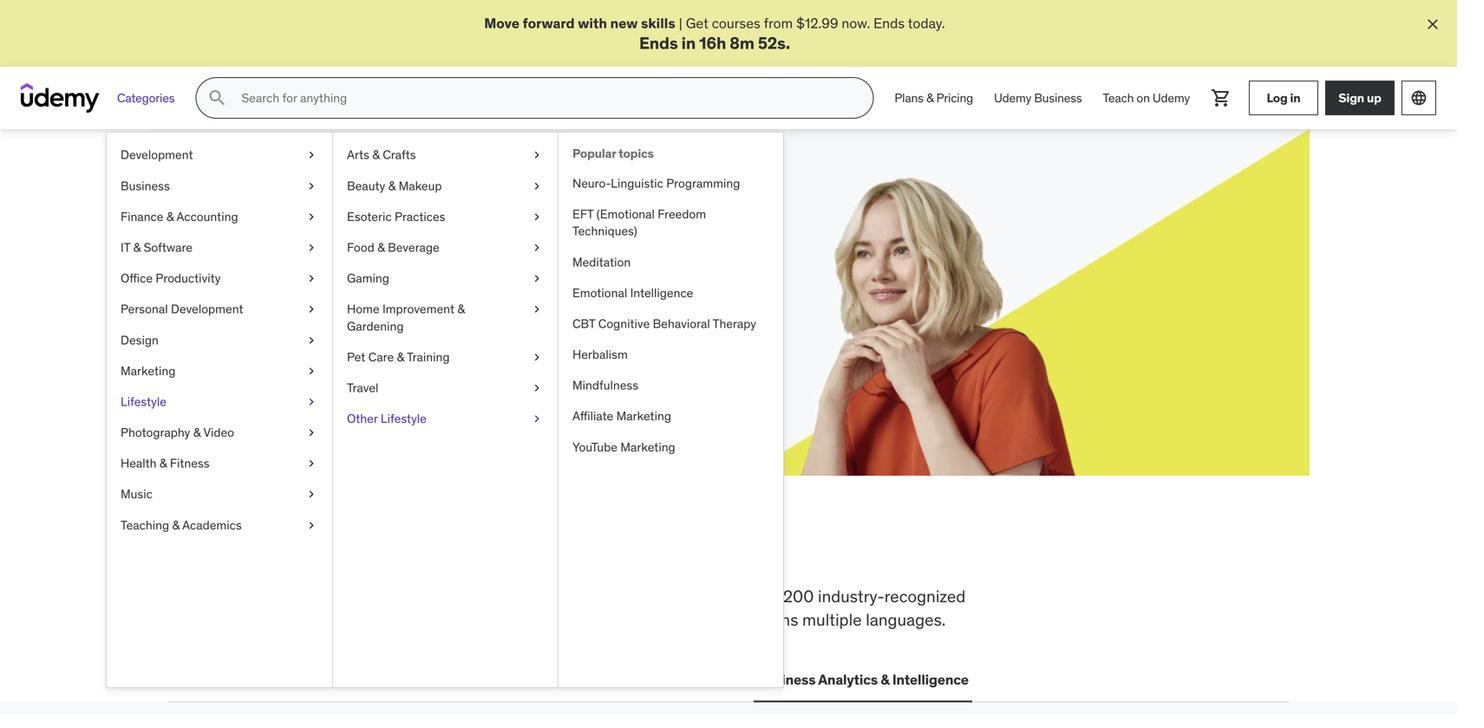 Task type: describe. For each thing, give the bounding box(es) containing it.
xsmall image for personal development
[[304, 301, 318, 318]]

multiple
[[802, 610, 862, 630]]

& inside button
[[881, 671, 889, 689]]

accounting
[[176, 209, 238, 225]]

productivity
[[156, 271, 221, 286]]

certifications,
[[168, 610, 268, 630]]

xsmall image for esoteric practices
[[530, 208, 544, 225]]

0 vertical spatial development
[[121, 147, 193, 163]]

music
[[121, 487, 152, 502]]

business analytics & intelligence
[[757, 671, 969, 689]]

log
[[1267, 90, 1288, 106]]

a
[[399, 248, 406, 266]]

xsmall image for pet care & training
[[530, 349, 544, 366]]

teach
[[1103, 90, 1134, 106]]

video
[[203, 425, 234, 441]]

practices
[[395, 209, 445, 225]]

other lifestyle element
[[558, 133, 783, 688]]

office productivity
[[121, 271, 221, 286]]

0 horizontal spatial ends
[[639, 32, 678, 53]]

sale
[[279, 267, 306, 285]]

leadership button
[[432, 660, 510, 701]]

1 vertical spatial skills
[[287, 529, 381, 574]]

the
[[226, 529, 281, 574]]

science
[[561, 671, 612, 689]]

including
[[554, 587, 621, 607]]

udemy business link
[[984, 77, 1092, 119]]

& for beverage
[[377, 240, 385, 255]]

teaching & academics
[[121, 518, 242, 533]]

neuro-
[[572, 176, 611, 191]]

data science button
[[524, 660, 616, 701]]

log in link
[[1249, 81, 1318, 116]]

all
[[168, 529, 219, 574]]

skills for your future expand your potential with a course for as little as $12.99. sale ends today.
[[231, 205, 537, 285]]

training
[[407, 349, 450, 365]]

shopping cart with 0 items image
[[1211, 88, 1232, 109]]

plans & pricing
[[895, 90, 973, 106]]

xsmall image for it & software
[[304, 239, 318, 256]]

& for accounting
[[166, 209, 174, 225]]

improvement
[[382, 302, 454, 317]]

2 as from the left
[[523, 248, 537, 266]]

certifications
[[326, 671, 414, 689]]

xsmall image for other lifestyle
[[530, 411, 544, 428]]

fitness
[[170, 456, 210, 472]]

today. inside skills for your future expand your potential with a course for as little as $12.99. sale ends today.
[[343, 267, 380, 285]]

get
[[686, 14, 709, 32]]

lifestyle link
[[107, 387, 332, 418]]

xsmall image for gaming
[[530, 270, 544, 287]]

data
[[528, 671, 558, 689]]

xsmall image for lifestyle
[[304, 394, 318, 411]]

other lifestyle link
[[333, 404, 558, 435]]

development for web
[[204, 671, 291, 689]]

sign up link
[[1325, 81, 1395, 116]]

200
[[783, 587, 814, 607]]

xsmall image for office productivity
[[304, 270, 318, 287]]

& for academics
[[172, 518, 180, 533]]

xsmall image for travel
[[530, 380, 544, 397]]

food & beverage link
[[333, 232, 558, 263]]

personal development
[[121, 302, 243, 317]]

& inside home improvement & gardening
[[457, 302, 465, 317]]

languages.
[[866, 610, 946, 630]]

categories
[[117, 90, 175, 106]]

in inside move forward with new skills | get courses from $12.99 now. ends today. ends in 16h 8m 52s .
[[681, 32, 696, 53]]

analytics
[[818, 671, 878, 689]]

with inside move forward with new skills | get courses from $12.99 now. ends today. ends in 16h 8m 52s .
[[578, 14, 607, 32]]

for for workplace
[[724, 587, 744, 607]]

health & fitness
[[121, 456, 210, 472]]

.
[[786, 32, 790, 53]]

catalog
[[300, 610, 355, 630]]

food & beverage
[[347, 240, 440, 255]]

professional
[[529, 610, 619, 630]]

office
[[121, 271, 153, 286]]

it & software link
[[107, 232, 332, 263]]

choose a language image
[[1410, 90, 1428, 107]]

xsmall image for music
[[304, 486, 318, 503]]

course
[[409, 248, 451, 266]]

now.
[[842, 14, 870, 32]]

1 horizontal spatial lifestyle
[[381, 411, 427, 427]]

0 vertical spatial marketing
[[121, 363, 176, 379]]

behavioral
[[653, 316, 710, 332]]

new
[[610, 14, 638, 32]]

all the skills you need in one place
[[168, 529, 746, 574]]

gaming
[[347, 271, 389, 286]]

prep
[[625, 587, 659, 607]]

xsmall image for beauty & makeup
[[530, 178, 544, 195]]

other lifestyle
[[347, 411, 427, 427]]

& for software
[[133, 240, 141, 255]]

popular topics
[[572, 146, 654, 161]]

& for pricing
[[926, 90, 934, 106]]

marketing for youtube
[[620, 440, 675, 455]]

teach on udemy
[[1103, 90, 1190, 106]]

meditation link
[[559, 247, 783, 278]]

therapy
[[713, 316, 756, 332]]

data science
[[528, 671, 612, 689]]

with inside skills for your future expand your potential with a course for as little as $12.99. sale ends today.
[[369, 248, 395, 266]]

move forward with new skills | get courses from $12.99 now. ends today. ends in 16h 8m 52s .
[[484, 14, 945, 53]]

ends
[[310, 267, 340, 285]]

xsmall image for food & beverage
[[530, 239, 544, 256]]

health
[[121, 456, 157, 472]]

web development button
[[168, 660, 294, 701]]

business for business analytics & intelligence
[[757, 671, 816, 689]]

0 vertical spatial for
[[314, 205, 354, 241]]

affiliate marketing link
[[559, 401, 783, 432]]

meditation
[[572, 254, 631, 270]]

xsmall image for marketing
[[304, 363, 318, 380]]

1 horizontal spatial ends
[[874, 14, 905, 32]]

emotional intelligence link
[[559, 278, 783, 309]]

0 vertical spatial lifestyle
[[121, 394, 166, 410]]

xsmall image for health & fitness
[[304, 455, 318, 472]]

gardening
[[347, 319, 404, 334]]

pet care & training
[[347, 349, 450, 365]]

crafts
[[383, 147, 416, 163]]

$12.99.
[[231, 267, 276, 285]]

it & software
[[121, 240, 193, 255]]



Task type: vqa. For each thing, say whether or not it's contained in the screenshot.
left Ends
yes



Task type: locate. For each thing, give the bounding box(es) containing it.
today. inside move forward with new skills | get courses from $12.99 now. ends today. ends in 16h 8m 52s .
[[908, 14, 945, 32]]

skills up supports
[[371, 587, 408, 607]]

marketing down design
[[121, 363, 176, 379]]

mindfulness
[[572, 378, 638, 393]]

1 vertical spatial marketing
[[616, 409, 671, 424]]

youtube marketing
[[572, 440, 675, 455]]

arts & crafts link
[[333, 140, 558, 171]]

intelligence up cbt cognitive behavioral therapy at the top of the page
[[630, 285, 693, 301]]

today. down food
[[343, 267, 380, 285]]

pricing
[[936, 90, 973, 106]]

1 horizontal spatial it
[[311, 671, 323, 689]]

it for it certifications
[[311, 671, 323, 689]]

marketing up the youtube marketing
[[616, 409, 671, 424]]

office productivity link
[[107, 263, 332, 294]]

1 vertical spatial for
[[454, 248, 471, 266]]

xsmall image inside arts & crafts link
[[530, 147, 544, 164]]

2 horizontal spatial business
[[1034, 90, 1082, 106]]

need
[[456, 529, 540, 574]]

0 vertical spatial in
[[681, 32, 696, 53]]

categories button
[[107, 77, 185, 119]]

marketing down affiliate marketing link at the bottom of the page
[[620, 440, 675, 455]]

intelligence inside button
[[892, 671, 969, 689]]

for for your
[[454, 248, 471, 266]]

1 vertical spatial development
[[171, 302, 243, 317]]

development down categories dropdown button
[[121, 147, 193, 163]]

gaming link
[[333, 263, 558, 294]]

xsmall image for home improvement & gardening
[[530, 301, 544, 318]]

& for video
[[193, 425, 201, 441]]

xsmall image inside other lifestyle link
[[530, 411, 544, 428]]

udemy right pricing
[[994, 90, 1031, 106]]

& for makeup
[[388, 178, 396, 194]]

business inside button
[[757, 671, 816, 689]]

music link
[[107, 479, 332, 510]]

xsmall image inside esoteric practices 'link'
[[530, 208, 544, 225]]

xsmall image inside home improvement & gardening link
[[530, 301, 544, 318]]

1 horizontal spatial business
[[757, 671, 816, 689]]

development for personal
[[171, 302, 243, 317]]

close image
[[1424, 16, 1442, 33]]

freedom
[[658, 207, 706, 222]]

teaching
[[121, 518, 169, 533]]

& for fitness
[[160, 456, 167, 472]]

as left little
[[475, 248, 489, 266]]

leadership
[[435, 671, 507, 689]]

1 horizontal spatial as
[[523, 248, 537, 266]]

1 horizontal spatial your
[[359, 205, 422, 241]]

business analytics & intelligence button
[[754, 660, 972, 701]]

you
[[387, 529, 450, 574]]

critical
[[238, 587, 288, 607]]

development right web
[[204, 671, 291, 689]]

mindfulness link
[[559, 370, 783, 401]]

2 vertical spatial for
[[724, 587, 744, 607]]

business down spans at the right of the page
[[757, 671, 816, 689]]

& right the health
[[160, 456, 167, 472]]

xsmall image inside it & software link
[[304, 239, 318, 256]]

udemy right on
[[1153, 90, 1190, 106]]

xsmall image inside the 'pet care & training' link
[[530, 349, 544, 366]]

xsmall image inside beauty & makeup link
[[530, 178, 544, 195]]

0 horizontal spatial udemy
[[994, 90, 1031, 106]]

2 vertical spatial skills
[[371, 587, 408, 607]]

0 horizontal spatial today.
[[343, 267, 380, 285]]

1 horizontal spatial intelligence
[[892, 671, 969, 689]]

finance & accounting link
[[107, 202, 332, 232]]

esoteric
[[347, 209, 392, 225]]

topics
[[619, 146, 654, 161]]

skills inside covering critical workplace skills to technical topics, including prep content for over 200 industry-recognized certifications, our catalog supports well-rounded professional development and spans multiple languages.
[[371, 587, 408, 607]]

photography & video link
[[107, 418, 332, 449]]

1 horizontal spatial with
[[578, 14, 607, 32]]

business for business
[[121, 178, 170, 194]]

1 vertical spatial intelligence
[[892, 671, 969, 689]]

industry-
[[818, 587, 884, 607]]

Search for anything text field
[[238, 83, 852, 113]]

intelligence down languages.
[[892, 671, 969, 689]]

content
[[663, 587, 720, 607]]

marketing
[[121, 363, 176, 379], [616, 409, 671, 424], [620, 440, 675, 455]]

lifestyle up photography
[[121, 394, 166, 410]]

& right analytics
[[881, 671, 889, 689]]

xsmall image inside "photography & video" link
[[304, 425, 318, 442]]

0 vertical spatial skills
[[641, 14, 675, 32]]

emotional intelligence
[[572, 285, 693, 301]]

16h 8m 52s
[[699, 32, 786, 53]]

xsmall image
[[304, 178, 318, 195], [530, 239, 544, 256], [304, 301, 318, 318], [304, 332, 318, 349], [530, 380, 544, 397], [304, 394, 318, 411], [304, 425, 318, 442], [304, 486, 318, 503]]

2 vertical spatial in
[[546, 529, 580, 574]]

xsmall image inside gaming "link"
[[530, 270, 544, 287]]

& right teaching
[[172, 518, 180, 533]]

lifestyle right other
[[381, 411, 427, 427]]

2 vertical spatial business
[[757, 671, 816, 689]]

1 horizontal spatial for
[[454, 248, 471, 266]]

$12.99
[[796, 14, 838, 32]]

2 vertical spatial development
[[204, 671, 291, 689]]

one
[[586, 529, 649, 574]]

makeup
[[399, 178, 442, 194]]

workplace
[[292, 587, 367, 607]]

1 as from the left
[[475, 248, 489, 266]]

0 horizontal spatial business
[[121, 178, 170, 194]]

home improvement & gardening link
[[333, 294, 558, 342]]

& right 'finance'
[[166, 209, 174, 225]]

xsmall image inside the food & beverage link
[[530, 239, 544, 256]]

& right arts
[[372, 147, 380, 163]]

1 vertical spatial lifestyle
[[381, 411, 427, 427]]

1 horizontal spatial today.
[[908, 14, 945, 32]]

over
[[748, 587, 779, 607]]

expand
[[231, 248, 277, 266]]

for up the potential
[[314, 205, 354, 241]]

0 vertical spatial today.
[[908, 14, 945, 32]]

1 vertical spatial in
[[1290, 90, 1301, 106]]

development link
[[107, 140, 332, 171]]

eft (emotional freedom techniques)
[[572, 207, 706, 239]]

care
[[368, 349, 394, 365]]

in inside 'link'
[[1290, 90, 1301, 106]]

0 horizontal spatial your
[[281, 248, 307, 266]]

affiliate marketing
[[572, 409, 671, 424]]

0 horizontal spatial in
[[546, 529, 580, 574]]

beauty & makeup
[[347, 178, 442, 194]]

today. right now.
[[908, 14, 945, 32]]

1 udemy from the left
[[994, 90, 1031, 106]]

2 udemy from the left
[[1153, 90, 1190, 106]]

future
[[427, 205, 512, 241]]

& for crafts
[[372, 147, 380, 163]]

submit search image
[[207, 88, 228, 109]]

skills inside move forward with new skills | get courses from $12.99 now. ends today. ends in 16h 8m 52s .
[[641, 14, 675, 32]]

skills left "|"
[[641, 14, 675, 32]]

business left 'teach'
[[1034, 90, 1082, 106]]

1 vertical spatial it
[[311, 671, 323, 689]]

in down "|"
[[681, 32, 696, 53]]

1 vertical spatial your
[[281, 248, 307, 266]]

xsmall image inside music link
[[304, 486, 318, 503]]

herbalism
[[572, 347, 628, 363]]

covering
[[168, 587, 234, 607]]

xsmall image for business
[[304, 178, 318, 195]]

& right plans on the right
[[926, 90, 934, 106]]

xsmall image inside development link
[[304, 147, 318, 164]]

pet
[[347, 349, 365, 365]]

marketing for affiliate
[[616, 409, 671, 424]]

0 vertical spatial your
[[359, 205, 422, 241]]

for up and
[[724, 587, 744, 607]]

xsmall image inside teaching & academics link
[[304, 517, 318, 534]]

xsmall image for design
[[304, 332, 318, 349]]

1 vertical spatial business
[[121, 178, 170, 194]]

1 horizontal spatial udemy
[[1153, 90, 1190, 106]]

0 vertical spatial with
[[578, 14, 607, 32]]

business
[[1034, 90, 1082, 106], [121, 178, 170, 194], [757, 671, 816, 689]]

finance & accounting
[[121, 209, 238, 225]]

it for it & software
[[121, 240, 130, 255]]

intelligence
[[630, 285, 693, 301], [892, 671, 969, 689]]

skills
[[231, 205, 309, 241]]

esoteric practices
[[347, 209, 445, 225]]

udemy business
[[994, 90, 1082, 106]]

in
[[681, 32, 696, 53], [1290, 90, 1301, 106], [546, 529, 580, 574]]

2 horizontal spatial for
[[724, 587, 744, 607]]

it inside button
[[311, 671, 323, 689]]

web
[[172, 671, 201, 689]]

and
[[723, 610, 751, 630]]

& right 'beauty'
[[388, 178, 396, 194]]

& down gaming "link"
[[457, 302, 465, 317]]

xsmall image
[[304, 147, 318, 164], [530, 147, 544, 164], [530, 178, 544, 195], [304, 208, 318, 225], [530, 208, 544, 225], [304, 239, 318, 256], [304, 270, 318, 287], [530, 270, 544, 287], [530, 301, 544, 318], [530, 349, 544, 366], [304, 363, 318, 380], [530, 411, 544, 428], [304, 455, 318, 472], [304, 517, 318, 534]]

as right little
[[523, 248, 537, 266]]

business link
[[107, 171, 332, 202]]

communication
[[633, 671, 736, 689]]

food
[[347, 240, 374, 255]]

esoteric practices link
[[333, 202, 558, 232]]

xsmall image inside lifestyle link
[[304, 394, 318, 411]]

academics
[[182, 518, 242, 533]]

in up "including"
[[546, 529, 580, 574]]

business up 'finance'
[[121, 178, 170, 194]]

xsmall image for development
[[304, 147, 318, 164]]

our
[[272, 610, 296, 630]]

& right care
[[397, 349, 404, 365]]

home
[[347, 302, 380, 317]]

beauty & makeup link
[[333, 171, 558, 202]]

xsmall image for photography & video
[[304, 425, 318, 442]]

to
[[412, 587, 427, 607]]

youtube marketing link
[[559, 432, 783, 463]]

forward
[[523, 14, 575, 32]]

affiliate
[[572, 409, 613, 424]]

sign
[[1339, 90, 1364, 106]]

health & fitness link
[[107, 449, 332, 479]]

on
[[1137, 90, 1150, 106]]

& right food
[[377, 240, 385, 255]]

for inside covering critical workplace skills to technical topics, including prep content for over 200 industry-recognized certifications, our catalog supports well-rounded professional development and spans multiple languages.
[[724, 587, 744, 607]]

xsmall image for arts & crafts
[[530, 147, 544, 164]]

0 horizontal spatial as
[[475, 248, 489, 266]]

2 vertical spatial marketing
[[620, 440, 675, 455]]

0 horizontal spatial with
[[369, 248, 395, 266]]

from
[[764, 14, 793, 32]]

0 vertical spatial business
[[1034, 90, 1082, 106]]

recognized
[[884, 587, 966, 607]]

with left new
[[578, 14, 607, 32]]

0 vertical spatial intelligence
[[630, 285, 693, 301]]

it left certifications
[[311, 671, 323, 689]]

xsmall image for finance & accounting
[[304, 208, 318, 225]]

xsmall image inside office productivity link
[[304, 270, 318, 287]]

intelligence inside other lifestyle element
[[630, 285, 693, 301]]

beverage
[[388, 240, 440, 255]]

xsmall image inside the finance & accounting link
[[304, 208, 318, 225]]

development down office productivity link
[[171, 302, 243, 317]]

cbt cognitive behavioral therapy link
[[559, 309, 783, 340]]

xsmall image inside personal development link
[[304, 301, 318, 318]]

it up office
[[121, 240, 130, 255]]

xsmall image inside health & fitness link
[[304, 455, 318, 472]]

0 horizontal spatial it
[[121, 240, 130, 255]]

skills up workplace
[[287, 529, 381, 574]]

1 horizontal spatial in
[[681, 32, 696, 53]]

0 horizontal spatial lifestyle
[[121, 394, 166, 410]]

development
[[623, 610, 719, 630]]

0 horizontal spatial intelligence
[[630, 285, 693, 301]]

0 horizontal spatial for
[[314, 205, 354, 241]]

cbt
[[572, 316, 595, 332]]

& left video
[[193, 425, 201, 441]]

arts & crafts
[[347, 147, 416, 163]]

move
[[484, 14, 520, 32]]

software
[[144, 240, 193, 255]]

finance
[[121, 209, 163, 225]]

for right course
[[454, 248, 471, 266]]

teach on udemy link
[[1092, 77, 1200, 119]]

travel link
[[333, 373, 558, 404]]

xsmall image inside travel link
[[530, 380, 544, 397]]

udemy image
[[21, 83, 100, 113]]

with left a
[[369, 248, 395, 266]]

0 vertical spatial it
[[121, 240, 130, 255]]

cbt cognitive behavioral therapy
[[572, 316, 756, 332]]

& up office
[[133, 240, 141, 255]]

|
[[679, 14, 682, 32]]

xsmall image inside design link
[[304, 332, 318, 349]]

in right log
[[1290, 90, 1301, 106]]

today.
[[908, 14, 945, 32], [343, 267, 380, 285]]

development inside button
[[204, 671, 291, 689]]

1 vertical spatial with
[[369, 248, 395, 266]]

2 horizontal spatial in
[[1290, 90, 1301, 106]]

1 vertical spatial today.
[[343, 267, 380, 285]]

xsmall image inside business link
[[304, 178, 318, 195]]

xsmall image for teaching & academics
[[304, 517, 318, 534]]

xsmall image inside marketing link
[[304, 363, 318, 380]]



